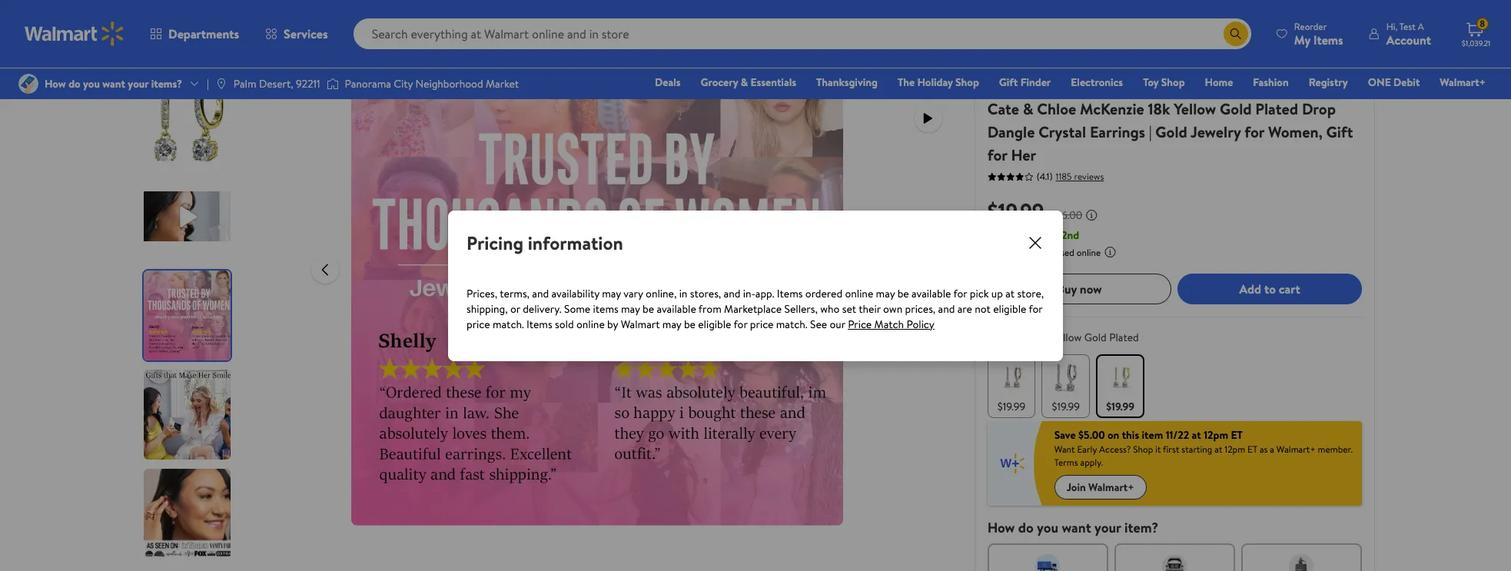 Task type: vqa. For each thing, say whether or not it's contained in the screenshot.
the first
yes



Task type: describe. For each thing, give the bounding box(es) containing it.
add to favorites list, cate & chloe mckenzie 18k yellow gold plated drop dangle crystal earrings | gold jewelry for women, gift for her image
[[920, 41, 938, 60]]

crystal
[[1039, 122, 1087, 142]]

toy shop
[[1144, 75, 1186, 90]]

cate & chloe mckenzie 18k yellow gold plated drop dangle crystal earrings | gold jewelry for women, gift for her - image 3 of 10 image
[[144, 271, 234, 361]]

home link
[[1199, 74, 1241, 91]]

the
[[898, 75, 915, 90]]

0 horizontal spatial available
[[657, 301, 697, 316]]

intent image for delivery image
[[1290, 554, 1315, 571]]

from
[[699, 301, 722, 316]]

sellers,
[[785, 301, 818, 316]]

0 horizontal spatial eligible
[[698, 316, 732, 332]]

pricing
[[467, 230, 524, 256]]

walmart+ inside walmart+ link
[[1441, 75, 1487, 90]]

the holiday shop link
[[891, 74, 987, 91]]

set
[[843, 301, 857, 316]]

may up match
[[876, 286, 895, 301]]

terms
[[1055, 456, 1079, 469]]

home
[[1206, 75, 1234, 90]]

price when purchased online
[[988, 246, 1102, 259]]

apply.
[[1081, 456, 1104, 469]]

cate & chloe mckenzie 18k yellow gold plated drop dangle crystal earrings | gold jewelry for women, gift for her - image 4 of 10 image
[[144, 370, 234, 460]]

save $5.00 on this item 11/22 at 12pm et element
[[1055, 428, 1243, 443]]

& for grocery & essentials
[[741, 75, 748, 90]]

delivery.
[[523, 301, 562, 316]]

black friday deal
[[1076, 56, 1143, 69]]

shipping,
[[467, 301, 508, 316]]

deals link
[[648, 74, 688, 91]]

plated inside cate & chloe cate & chloe mckenzie 18k yellow gold plated drop dangle crystal earrings | gold jewelry for women, gift for her
[[1256, 98, 1299, 119]]

intent image for shipping image
[[1036, 554, 1061, 571]]

it
[[1156, 443, 1162, 456]]

yellow gold plated
[[1053, 330, 1139, 345]]

nov
[[1035, 228, 1054, 243]]

drop
[[1303, 98, 1337, 119]]

information
[[528, 230, 624, 256]]

may left the vary
[[602, 286, 621, 301]]

buy
[[1058, 281, 1077, 297]]

reviews
[[1075, 170, 1105, 183]]

early access
[[1009, 55, 1057, 68]]

0 horizontal spatial online
[[577, 316, 605, 332]]

0 horizontal spatial shop
[[956, 75, 980, 90]]

18k
[[1149, 98, 1171, 119]]

may right the 'walmart'
[[663, 316, 682, 332]]

2 horizontal spatial and
[[939, 301, 955, 316]]

0 horizontal spatial yellow
[[1053, 330, 1082, 345]]

0 vertical spatial gold
[[1220, 98, 1252, 119]]

2 horizontal spatial be
[[898, 286, 910, 301]]

or
[[511, 301, 521, 316]]

in-
[[743, 286, 756, 301]]

2 horizontal spatial &
[[1023, 98, 1034, 119]]

our
[[830, 316, 846, 332]]

2 horizontal spatial online
[[1077, 246, 1102, 259]]

zoom image modal image
[[920, 75, 938, 94]]

buy now button
[[988, 274, 1172, 305]]

$136.00
[[1048, 208, 1083, 223]]

want
[[1062, 518, 1092, 538]]

1 horizontal spatial and
[[724, 286, 741, 301]]

not
[[975, 301, 991, 316]]

for left the pick
[[954, 286, 968, 301]]

item?
[[1125, 518, 1159, 538]]

1 price from the left
[[467, 316, 490, 332]]

earrings
[[1090, 122, 1146, 142]]

1 horizontal spatial at
[[1192, 428, 1202, 443]]

ordered
[[806, 286, 843, 301]]

1 cate from the top
[[988, 79, 1010, 95]]

buy now
[[1058, 281, 1103, 297]]

$1,039.21
[[1463, 38, 1491, 48]]

2 $19.99 button from the left
[[1042, 355, 1091, 418]]

grocery & essentials link
[[694, 74, 804, 91]]

for right jewelry
[[1245, 122, 1265, 142]]

how do you want your item?
[[988, 518, 1159, 538]]

early inside the save $5.00 on this item 11/22 at 12pm et want early access? shop it first starting at 12pm et as a walmart+ member. terms apply.
[[1078, 443, 1098, 456]]

finder
[[1021, 75, 1051, 90]]

0 horizontal spatial et
[[1232, 428, 1243, 443]]

join
[[1067, 480, 1086, 495]]

add to cart
[[1240, 281, 1301, 297]]

pricing information
[[467, 230, 624, 256]]

1185
[[1056, 170, 1072, 183]]

member.
[[1319, 443, 1353, 456]]

grocery & essentials
[[701, 75, 797, 90]]

& for cate & chloe cate & chloe mckenzie 18k yellow gold plated drop dangle crystal earrings | gold jewelry for women, gift for her
[[1013, 79, 1020, 95]]

for left her
[[988, 145, 1008, 165]]

up
[[992, 286, 1003, 301]]

who
[[821, 301, 840, 316]]

0 horizontal spatial on
[[1020, 228, 1032, 243]]

starting
[[1182, 443, 1213, 456]]

0 horizontal spatial gold
[[1085, 330, 1107, 345]]

are
[[958, 301, 973, 316]]

online,
[[646, 286, 677, 301]]

Search search field
[[353, 18, 1252, 49]]

policy
[[907, 316, 935, 332]]

for right up
[[1029, 301, 1043, 316]]

may right by
[[621, 301, 640, 316]]

pricing information dialog
[[448, 210, 1064, 361]]

toy shop link
[[1137, 74, 1192, 91]]

vary
[[624, 286, 643, 301]]

stores,
[[690, 286, 722, 301]]

1 horizontal spatial online
[[845, 286, 874, 301]]

learn more about strikethrough prices image
[[1086, 209, 1098, 221]]

walmart plus image
[[988, 421, 1043, 506]]

pick
[[970, 286, 989, 301]]

2 horizontal spatial at
[[1215, 443, 1223, 456]]

registry
[[1309, 75, 1349, 90]]

8 $1,039.21
[[1463, 17, 1491, 48]]

1 horizontal spatial eligible
[[994, 301, 1027, 316]]

see
[[811, 316, 828, 332]]

walmart+ inside join walmart+ link
[[1089, 480, 1135, 495]]

fashion link
[[1247, 74, 1296, 91]]

fashion
[[1254, 75, 1289, 90]]

purchased
[[1034, 246, 1075, 259]]

$19.99 up the save
[[1053, 399, 1080, 415]]

gift finder
[[1000, 75, 1051, 90]]

availability
[[552, 286, 600, 301]]

11/22
[[1166, 428, 1190, 443]]

prices,
[[467, 286, 498, 301]]

by
[[608, 316, 619, 332]]

toy
[[1144, 75, 1159, 90]]

want
[[1055, 443, 1076, 456]]

price for price when purchased online
[[988, 246, 1008, 259]]

intent image for pickup image
[[1163, 554, 1188, 571]]

a
[[1271, 443, 1275, 456]]



Task type: locate. For each thing, give the bounding box(es) containing it.
1 horizontal spatial $19.99 button
[[1042, 355, 1091, 418]]

0 vertical spatial early
[[1009, 55, 1030, 68]]

item
[[1142, 428, 1164, 443]]

plated down fashion link
[[1256, 98, 1299, 119]]

yellow up jewelry
[[1174, 98, 1217, 119]]

in
[[680, 286, 688, 301]]

0 vertical spatial gift
[[1000, 75, 1018, 90]]

items right app.
[[777, 286, 803, 301]]

items left sold
[[527, 316, 553, 332]]

2 match. from the left
[[777, 316, 808, 332]]

2 horizontal spatial shop
[[1162, 75, 1186, 90]]

1185 reviews link
[[1053, 170, 1105, 183]]

walmart+ down apply.
[[1089, 480, 1135, 495]]

walmart+ right a
[[1277, 443, 1316, 456]]

0 horizontal spatial $19.99 button
[[988, 355, 1036, 418]]

how
[[988, 518, 1015, 538]]

thanksgiving
[[817, 75, 878, 90]]

& down cate & chloe link
[[1023, 98, 1034, 119]]

1 horizontal spatial et
[[1248, 443, 1258, 456]]

0 horizontal spatial walmart+
[[1089, 480, 1135, 495]]

cate & chloe mckenzie 18k yellow gold plated drop dangle crystal earrings | gold jewelry for women, gift for her - image 2 of 10 image
[[144, 171, 234, 261]]

online
[[1162, 56, 1189, 69]]

on
[[1020, 228, 1032, 243], [1108, 428, 1120, 443]]

yellow inside cate & chloe cate & chloe mckenzie 18k yellow gold plated drop dangle crystal earrings | gold jewelry for women, gift for her
[[1174, 98, 1217, 119]]

at right 11/22
[[1192, 428, 1202, 443]]

1 horizontal spatial shop
[[1134, 443, 1154, 456]]

eligible right not
[[994, 301, 1027, 316]]

Walmart Site-Wide search field
[[353, 18, 1252, 49]]

electronics link
[[1065, 74, 1131, 91]]

the holiday shop
[[898, 75, 980, 90]]

chloe up crystal
[[1038, 98, 1077, 119]]

0 vertical spatial plated
[[1256, 98, 1299, 119]]

their
[[859, 301, 881, 316]]

0 vertical spatial price
[[988, 246, 1008, 259]]

shop left it
[[1134, 443, 1154, 456]]

0 vertical spatial cate
[[988, 79, 1010, 95]]

0 horizontal spatial price
[[848, 316, 872, 332]]

0 horizontal spatial &
[[741, 75, 748, 90]]

1 vertical spatial early
[[1078, 443, 1098, 456]]

early up gift finder link
[[1009, 55, 1030, 68]]

22nd
[[1056, 228, 1080, 243]]

$19.99 up this
[[1107, 399, 1135, 415]]

some
[[564, 301, 591, 316]]

gift left finder
[[1000, 75, 1018, 90]]

own
[[884, 301, 903, 316]]

jewelry
[[1191, 122, 1242, 142]]

0 horizontal spatial items
[[527, 316, 553, 332]]

available left from
[[657, 301, 697, 316]]

0 horizontal spatial price
[[467, 316, 490, 332]]

gift
[[1000, 75, 1018, 90], [1327, 122, 1354, 142]]

$5.00
[[1079, 428, 1106, 443]]

2 vertical spatial gold
[[1085, 330, 1107, 345]]

registry link
[[1303, 74, 1356, 91]]

legal information image
[[1105, 246, 1117, 258]]

be left in
[[643, 301, 655, 316]]

at right starting
[[1215, 443, 1223, 456]]

1 horizontal spatial be
[[684, 316, 696, 332]]

2 cate from the top
[[988, 98, 1020, 119]]

1 vertical spatial price
[[848, 316, 872, 332]]

chloe down early access
[[1023, 79, 1050, 95]]

walmart+ inside the save $5.00 on this item 11/22 at 12pm et want early access? shop it first starting at 12pm et as a walmart+ member. terms apply.
[[1277, 443, 1316, 456]]

prices, terms, and availability may vary online, in stores, and in-app. items ordered online may be available for pick up at store, shipping, or delivery. some items may be available from marketplace sellers, who set their own prices, and are not eligible for price match. items sold online by walmart may be eligible for price match. see our
[[467, 286, 1045, 332]]

first
[[1164, 443, 1180, 456]]

1 vertical spatial gift
[[1327, 122, 1354, 142]]

access
[[1032, 55, 1057, 68]]

match. down terms,
[[493, 316, 524, 332]]

gift down drop in the top right of the page
[[1327, 122, 1354, 142]]

$19.99
[[988, 196, 1044, 226], [998, 399, 1026, 415], [1053, 399, 1080, 415], [1107, 399, 1135, 415]]

on left nov
[[1020, 228, 1032, 243]]

1 match. from the left
[[493, 316, 524, 332]]

walmart+ down $1,039.21
[[1441, 75, 1487, 90]]

marketplace
[[724, 301, 782, 316]]

12pm right 11/22
[[1204, 428, 1229, 443]]

cate & chloe mckenzie 18k yellow gold plated drop dangle crystal earrings | gold jewelry for women, gift for her - image 5 of 10 image
[[144, 469, 234, 559]]

cate
[[988, 79, 1010, 95], [988, 98, 1020, 119]]

plated
[[1256, 98, 1299, 119], [1110, 330, 1139, 345]]

gift finder link
[[993, 74, 1058, 91]]

plated down buy now button
[[1110, 330, 1139, 345]]

shop inside the save $5.00 on this item 11/22 at 12pm et want early access? shop it first starting at 12pm et as a walmart+ member. terms apply.
[[1134, 443, 1154, 456]]

close image
[[1027, 233, 1045, 252]]

1 horizontal spatial price
[[988, 246, 1008, 259]]

this
[[1123, 428, 1140, 443]]

gold down now
[[1085, 330, 1107, 345]]

available up policy at bottom right
[[912, 286, 952, 301]]

price for price match policy
[[848, 316, 872, 332]]

online left legal information image
[[1077, 246, 1102, 259]]

1 vertical spatial yellow
[[1053, 330, 1082, 345]]

eligible down stores,
[[698, 316, 732, 332]]

cate & chloe link
[[988, 79, 1050, 95]]

be up price match policy
[[898, 286, 910, 301]]

store,
[[1018, 286, 1045, 301]]

1 vertical spatial on
[[1108, 428, 1120, 443]]

(4.1)
[[1037, 170, 1053, 183]]

$19.99 up walmart plus image
[[998, 399, 1026, 415]]

when
[[1011, 246, 1032, 259]]

cate & chloe mckenzie 18k yellow gold plated drop dangle crystal earrings | gold jewelry for women, gift for her - image 1 of 10 image
[[144, 72, 234, 162]]

0 vertical spatial items
[[777, 286, 803, 301]]

online
[[1077, 246, 1102, 259], [845, 286, 874, 301], [577, 316, 605, 332]]

12pm
[[1204, 428, 1229, 443], [1225, 443, 1246, 456]]

1 horizontal spatial walmart+
[[1277, 443, 1316, 456]]

on inside the save $5.00 on this item 11/22 at 12pm et want early access? shop it first starting at 12pm et as a walmart+ member. terms apply.
[[1108, 428, 1120, 443]]

her
[[1012, 145, 1037, 165]]

items
[[593, 301, 619, 316]]

at right up
[[1006, 286, 1015, 301]]

shop
[[956, 75, 980, 90], [1162, 75, 1186, 90], [1134, 443, 1154, 456]]

1 vertical spatial walmart+
[[1277, 443, 1316, 456]]

3 $19.99 button from the left
[[1097, 355, 1145, 418]]

save $5.00 on this item 11/22 at 12pm et want early access? shop it first starting at 12pm et as a walmart+ member. terms apply.
[[1055, 428, 1353, 469]]

0 vertical spatial yellow
[[1174, 98, 1217, 119]]

1 vertical spatial plated
[[1110, 330, 1139, 345]]

2 horizontal spatial $19.99 button
[[1097, 355, 1145, 418]]

1 horizontal spatial early
[[1078, 443, 1098, 456]]

friday
[[1100, 56, 1124, 69]]

0 horizontal spatial early
[[1009, 55, 1030, 68]]

for down in-
[[734, 316, 748, 332]]

join walmart+
[[1067, 480, 1135, 495]]

0 horizontal spatial and
[[532, 286, 549, 301]]

do
[[1019, 518, 1034, 538]]

early right want
[[1078, 443, 1098, 456]]

price down app.
[[750, 316, 774, 332]]

on left this
[[1108, 428, 1120, 443]]

price match policy
[[848, 316, 935, 332]]

walmart
[[621, 316, 660, 332]]

join walmart+ link
[[1055, 475, 1147, 500]]

add to cart button
[[1178, 274, 1363, 305]]

and left in-
[[724, 286, 741, 301]]

be left from
[[684, 316, 696, 332]]

$19.99 up nov
[[988, 196, 1044, 226]]

only
[[1191, 56, 1208, 69]]

gold
[[1220, 98, 1252, 119], [1156, 122, 1188, 142], [1085, 330, 1107, 345]]

0 horizontal spatial be
[[643, 301, 655, 316]]

to
[[1265, 281, 1277, 297]]

1 vertical spatial gold
[[1156, 122, 1188, 142]]

0 horizontal spatial at
[[1006, 286, 1015, 301]]

1 horizontal spatial gold
[[1156, 122, 1188, 142]]

cate up dangle
[[988, 98, 1020, 119]]

terms,
[[500, 286, 530, 301]]

and
[[532, 286, 549, 301], [724, 286, 741, 301], [939, 301, 955, 316]]

& left finder
[[1013, 79, 1020, 95]]

2 horizontal spatial walmart+
[[1441, 75, 1487, 90]]

1 horizontal spatial plated
[[1256, 98, 1299, 119]]

match
[[875, 316, 904, 332]]

2 vertical spatial walmart+
[[1089, 480, 1135, 495]]

1 horizontal spatial items
[[777, 286, 803, 301]]

debit
[[1394, 75, 1421, 90]]

0 vertical spatial chloe
[[1023, 79, 1050, 95]]

one
[[1369, 75, 1392, 90]]

chloe
[[1023, 79, 1050, 95], [1038, 98, 1077, 119]]

12pm left as
[[1225, 443, 1246, 456]]

1 horizontal spatial yellow
[[1174, 98, 1217, 119]]

1 vertical spatial cate
[[988, 98, 1020, 119]]

online left by
[[577, 316, 605, 332]]

and right terms,
[[532, 286, 549, 301]]

shop down online
[[1162, 75, 1186, 90]]

now
[[1080, 281, 1103, 297]]

for
[[1245, 122, 1265, 142], [988, 145, 1008, 165], [954, 286, 968, 301], [1029, 301, 1043, 316], [734, 316, 748, 332]]

gold right |
[[1156, 122, 1188, 142]]

view video image
[[920, 109, 938, 128]]

& right the grocery
[[741, 75, 748, 90]]

1 vertical spatial chloe
[[1038, 98, 1077, 119]]

app.
[[756, 286, 775, 301]]

0 vertical spatial walmart+
[[1441, 75, 1487, 90]]

2 vertical spatial online
[[577, 316, 605, 332]]

price right our
[[848, 316, 872, 332]]

1 vertical spatial online
[[845, 286, 874, 301]]

1 horizontal spatial price
[[750, 316, 774, 332]]

and left 'are' on the bottom of the page
[[939, 301, 955, 316]]

be
[[898, 286, 910, 301], [643, 301, 655, 316], [684, 316, 696, 332]]

price inside "pricing information" dialog
[[848, 316, 872, 332]]

match. left see
[[777, 316, 808, 332]]

prices,
[[906, 301, 936, 316]]

add
[[1240, 281, 1262, 297]]

0 horizontal spatial plated
[[1110, 330, 1139, 345]]

2 price from the left
[[750, 316, 774, 332]]

previous media item image
[[316, 260, 334, 279]]

2 horizontal spatial gold
[[1220, 98, 1252, 119]]

price down prices, in the left of the page
[[467, 316, 490, 332]]

1 $19.99 button from the left
[[988, 355, 1036, 418]]

deals
[[655, 75, 681, 90]]

cart
[[1279, 281, 1301, 297]]

at inside prices, terms, and availability may vary online, in stores, and in-app. items ordered online may be available for pick up at store, shipping, or delivery. some items may be available from marketplace sellers, who set their own prices, and are not eligible for price match. items sold online by walmart may be eligible for price match. see our
[[1006, 286, 1015, 301]]

0 horizontal spatial match.
[[493, 316, 524, 332]]

yellow down buy
[[1053, 330, 1082, 345]]

shop right "holiday"
[[956, 75, 980, 90]]

gift inside cate & chloe cate & chloe mckenzie 18k yellow gold plated drop dangle crystal earrings | gold jewelry for women, gift for her
[[1327, 122, 1354, 142]]

0 vertical spatial on
[[1020, 228, 1032, 243]]

save
[[1055, 428, 1076, 443]]

1 horizontal spatial gift
[[1327, 122, 1354, 142]]

actual color list
[[985, 351, 1366, 421]]

0 vertical spatial online
[[1077, 246, 1102, 259]]

$19.99 button
[[988, 355, 1036, 418], [1042, 355, 1091, 418], [1097, 355, 1145, 418]]

1 horizontal spatial available
[[912, 286, 952, 301]]

1 horizontal spatial match.
[[777, 316, 808, 332]]

|
[[1150, 122, 1152, 142]]

1 horizontal spatial &
[[1013, 79, 1020, 95]]

your
[[1095, 518, 1122, 538]]

cate left finder
[[988, 79, 1010, 95]]

8
[[1481, 17, 1486, 30]]

thanksgiving link
[[810, 74, 885, 91]]

0 horizontal spatial gift
[[1000, 75, 1018, 90]]

1 horizontal spatial on
[[1108, 428, 1120, 443]]

gold up jewelry
[[1220, 98, 1252, 119]]

1 vertical spatial items
[[527, 316, 553, 332]]

price left when
[[988, 246, 1008, 259]]

walmart image
[[25, 22, 125, 46]]

online right who
[[845, 286, 874, 301]]

yellow
[[1174, 98, 1217, 119], [1053, 330, 1082, 345]]

sold
[[555, 316, 574, 332]]

eligible
[[994, 301, 1027, 316], [698, 316, 732, 332]]



